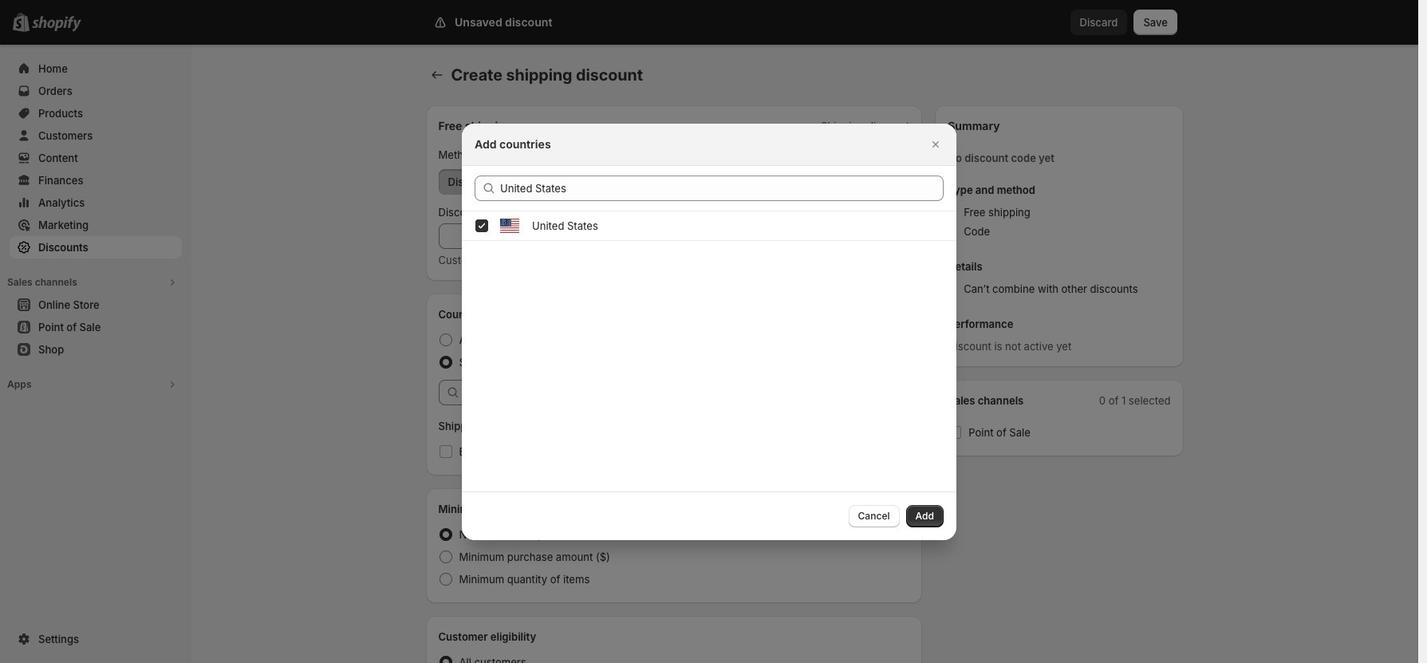 Task type: vqa. For each thing, say whether or not it's contained in the screenshot.
Shopify IMAGE
yes



Task type: locate. For each thing, give the bounding box(es) containing it.
dialog
[[0, 123, 1419, 540]]



Task type: describe. For each thing, give the bounding box(es) containing it.
Search countries text field
[[500, 175, 944, 201]]

shopify image
[[32, 16, 81, 32]]



